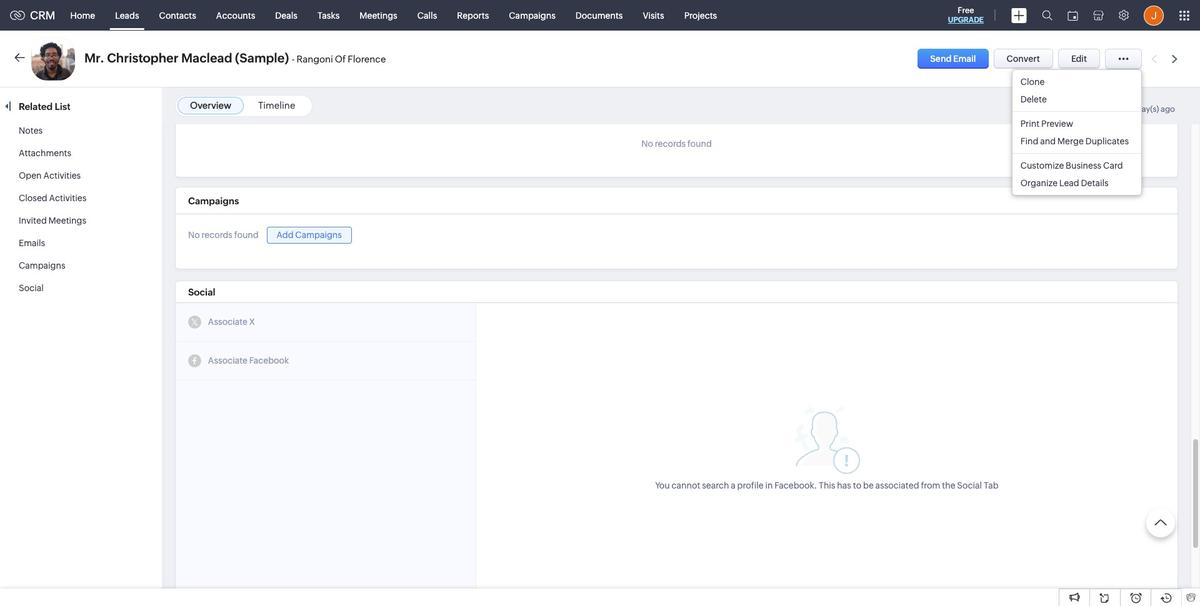 Task type: describe. For each thing, give the bounding box(es) containing it.
add campaigns
[[277, 230, 342, 240]]

day(s)
[[1137, 104, 1159, 114]]

find
[[1021, 136, 1039, 146]]

social link
[[19, 283, 44, 293]]

home
[[70, 10, 95, 20]]

maclead
[[181, 51, 232, 65]]

details
[[1081, 178, 1109, 188]]

1 horizontal spatial records
[[655, 139, 686, 149]]

and
[[1041, 136, 1056, 146]]

last
[[1076, 104, 1091, 114]]

projects link
[[674, 0, 727, 30]]

print
[[1021, 118, 1040, 128]]

closed
[[19, 193, 47, 203]]

documents
[[576, 10, 623, 20]]

card
[[1104, 160, 1123, 170]]

emails link
[[19, 238, 45, 248]]

related list
[[19, 101, 73, 112]]

1 horizontal spatial campaigns link
[[499, 0, 566, 30]]

a
[[731, 480, 736, 490]]

visits
[[643, 10, 664, 20]]

(sample)
[[235, 51, 289, 65]]

crm link
[[10, 9, 55, 22]]

delete
[[1021, 94, 1047, 104]]

clone
[[1021, 77, 1045, 87]]

to
[[853, 480, 862, 490]]

documents link
[[566, 0, 633, 30]]

invited
[[19, 216, 47, 226]]

0 vertical spatial found
[[688, 139, 712, 149]]

reports
[[457, 10, 489, 20]]

last update : 27 day(s) ago
[[1076, 104, 1175, 114]]

merge
[[1058, 136, 1084, 146]]

0 horizontal spatial meetings
[[49, 216, 86, 226]]

convert button
[[994, 49, 1053, 69]]

the
[[942, 480, 956, 490]]

update
[[1093, 104, 1120, 114]]

home link
[[60, 0, 105, 30]]

mr.
[[84, 51, 104, 65]]

cannot
[[672, 480, 700, 490]]

invited meetings link
[[19, 216, 86, 226]]

notes
[[19, 126, 43, 136]]

0 horizontal spatial no records found
[[188, 230, 259, 240]]

edit button
[[1058, 49, 1100, 69]]

print preview
[[1021, 118, 1074, 128]]

projects
[[684, 10, 717, 20]]

tab
[[984, 480, 999, 490]]

1 horizontal spatial social
[[188, 287, 215, 297]]

lead
[[1060, 178, 1080, 188]]

email
[[954, 54, 976, 64]]

attachments link
[[19, 148, 71, 158]]

open
[[19, 171, 42, 181]]

in
[[766, 480, 773, 490]]

1 horizontal spatial no
[[642, 139, 653, 149]]

x
[[249, 317, 255, 327]]

.
[[814, 480, 817, 490]]

attachments
[[19, 148, 71, 158]]

1 vertical spatial records
[[202, 230, 233, 240]]

christopher
[[107, 51, 179, 65]]

you cannot search a profile in facebook . this has to be associated from the social tab
[[655, 480, 999, 490]]

contacts link
[[149, 0, 206, 30]]

customize
[[1021, 160, 1064, 170]]

accounts link
[[206, 0, 265, 30]]

create menu image
[[1012, 8, 1027, 23]]

organize
[[1021, 178, 1058, 188]]

duplicates
[[1086, 136, 1129, 146]]

reports link
[[447, 0, 499, 30]]

of
[[335, 54, 346, 64]]

tasks
[[318, 10, 340, 20]]

create menu element
[[1004, 0, 1035, 30]]

associate x
[[208, 317, 255, 327]]

related
[[19, 101, 53, 112]]

0 vertical spatial no records found
[[642, 139, 712, 149]]

27
[[1126, 104, 1135, 114]]

upgrade
[[948, 16, 984, 24]]

edit
[[1072, 54, 1087, 64]]

0 horizontal spatial social
[[19, 283, 44, 293]]

this
[[819, 480, 836, 490]]

organize lead details
[[1021, 178, 1109, 188]]

1 horizontal spatial meetings
[[360, 10, 397, 20]]

0 horizontal spatial facebook
[[249, 356, 289, 366]]

you
[[655, 480, 670, 490]]

invited meetings
[[19, 216, 86, 226]]

florence
[[348, 54, 386, 64]]

crm
[[30, 9, 55, 22]]

:
[[1122, 104, 1125, 114]]



Task type: locate. For each thing, give the bounding box(es) containing it.
search image
[[1042, 10, 1053, 21]]

deals
[[275, 10, 298, 20]]

meetings down closed activities link
[[49, 216, 86, 226]]

1 vertical spatial associate
[[208, 356, 248, 366]]

overview
[[190, 100, 231, 111]]

found
[[688, 139, 712, 149], [234, 230, 259, 240]]

profile image
[[1144, 5, 1164, 25]]

closed activities link
[[19, 193, 87, 203]]

add
[[277, 230, 294, 240]]

emails
[[19, 238, 45, 248]]

customize business card
[[1021, 160, 1123, 170]]

accounts
[[216, 10, 255, 20]]

1 horizontal spatial no records found
[[642, 139, 712, 149]]

0 vertical spatial records
[[655, 139, 686, 149]]

associate left x
[[208, 317, 248, 327]]

deals link
[[265, 0, 308, 30]]

overview link
[[190, 100, 231, 111]]

-
[[292, 54, 295, 64]]

facebook
[[249, 356, 289, 366], [775, 480, 814, 490]]

business
[[1066, 160, 1102, 170]]

0 vertical spatial associate
[[208, 317, 248, 327]]

meetings up florence
[[360, 10, 397, 20]]

calendar image
[[1068, 10, 1079, 20]]

rangoni
[[297, 54, 333, 64]]

search
[[702, 480, 729, 490]]

open activities link
[[19, 171, 81, 181]]

add campaigns link
[[267, 227, 352, 244]]

0 horizontal spatial no
[[188, 230, 200, 240]]

notes link
[[19, 126, 43, 136]]

1 horizontal spatial found
[[688, 139, 712, 149]]

2 associate from the top
[[208, 356, 248, 366]]

campaigns
[[509, 10, 556, 20], [188, 196, 239, 206], [295, 230, 342, 240], [19, 261, 65, 271]]

0 horizontal spatial found
[[234, 230, 259, 240]]

from
[[921, 480, 941, 490]]

social up associate x at the bottom of page
[[188, 287, 215, 297]]

associated
[[876, 480, 919, 490]]

1 vertical spatial found
[[234, 230, 259, 240]]

find and merge duplicates
[[1021, 136, 1129, 146]]

activities up closed activities link
[[43, 171, 81, 181]]

activities up the invited meetings link
[[49, 193, 87, 203]]

1 associate from the top
[[208, 317, 248, 327]]

preview
[[1042, 118, 1074, 128]]

1 vertical spatial campaigns link
[[19, 261, 65, 271]]

facebook right in on the bottom right
[[775, 480, 814, 490]]

timeline
[[258, 100, 295, 111]]

profile
[[738, 480, 764, 490]]

send
[[930, 54, 952, 64]]

visits link
[[633, 0, 674, 30]]

0 horizontal spatial campaigns link
[[19, 261, 65, 271]]

campaigns link down emails link on the left of the page
[[19, 261, 65, 271]]

activities for open activities
[[43, 171, 81, 181]]

associate for facebook
[[208, 356, 248, 366]]

1 vertical spatial no
[[188, 230, 200, 240]]

0 horizontal spatial records
[[202, 230, 233, 240]]

send email button
[[918, 49, 989, 69]]

1 horizontal spatial facebook
[[775, 480, 814, 490]]

be
[[863, 480, 874, 490]]

has
[[837, 480, 852, 490]]

no records found
[[642, 139, 712, 149], [188, 230, 259, 240]]

open activities
[[19, 171, 81, 181]]

leads link
[[105, 0, 149, 30]]

free upgrade
[[948, 6, 984, 24]]

records
[[655, 139, 686, 149], [202, 230, 233, 240]]

list
[[55, 101, 70, 112]]

associate down associate x at the bottom of page
[[208, 356, 248, 366]]

profile element
[[1137, 0, 1172, 30]]

0 vertical spatial facebook
[[249, 356, 289, 366]]

activities for closed activities
[[49, 193, 87, 203]]

free
[[958, 6, 974, 15]]

social down emails
[[19, 283, 44, 293]]

facebook down x
[[249, 356, 289, 366]]

1 vertical spatial no records found
[[188, 230, 259, 240]]

no
[[642, 139, 653, 149], [188, 230, 200, 240]]

campaigns link
[[499, 0, 566, 30], [19, 261, 65, 271]]

2 horizontal spatial social
[[957, 480, 982, 490]]

tasks link
[[308, 0, 350, 30]]

associate facebook
[[208, 356, 289, 366]]

1 vertical spatial facebook
[[775, 480, 814, 490]]

associate for x
[[208, 317, 248, 327]]

0 vertical spatial no
[[642, 139, 653, 149]]

0 vertical spatial campaigns link
[[499, 0, 566, 30]]

search element
[[1035, 0, 1060, 31]]

convert
[[1007, 54, 1040, 64]]

meetings link
[[350, 0, 407, 30]]

campaigns link right reports
[[499, 0, 566, 30]]

associate
[[208, 317, 248, 327], [208, 356, 248, 366]]

contacts
[[159, 10, 196, 20]]

1 vertical spatial meetings
[[49, 216, 86, 226]]

send email
[[930, 54, 976, 64]]

activities
[[43, 171, 81, 181], [49, 193, 87, 203]]

calls
[[417, 10, 437, 20]]

1 vertical spatial activities
[[49, 193, 87, 203]]

leads
[[115, 10, 139, 20]]

next record image
[[1172, 55, 1180, 63]]

timeline link
[[258, 100, 295, 111]]

0 vertical spatial activities
[[43, 171, 81, 181]]

closed activities
[[19, 193, 87, 203]]

social right the
[[957, 480, 982, 490]]

meetings
[[360, 10, 397, 20], [49, 216, 86, 226]]

calls link
[[407, 0, 447, 30]]

0 vertical spatial meetings
[[360, 10, 397, 20]]



Task type: vqa. For each thing, say whether or not it's contained in the screenshot.
Projects
yes



